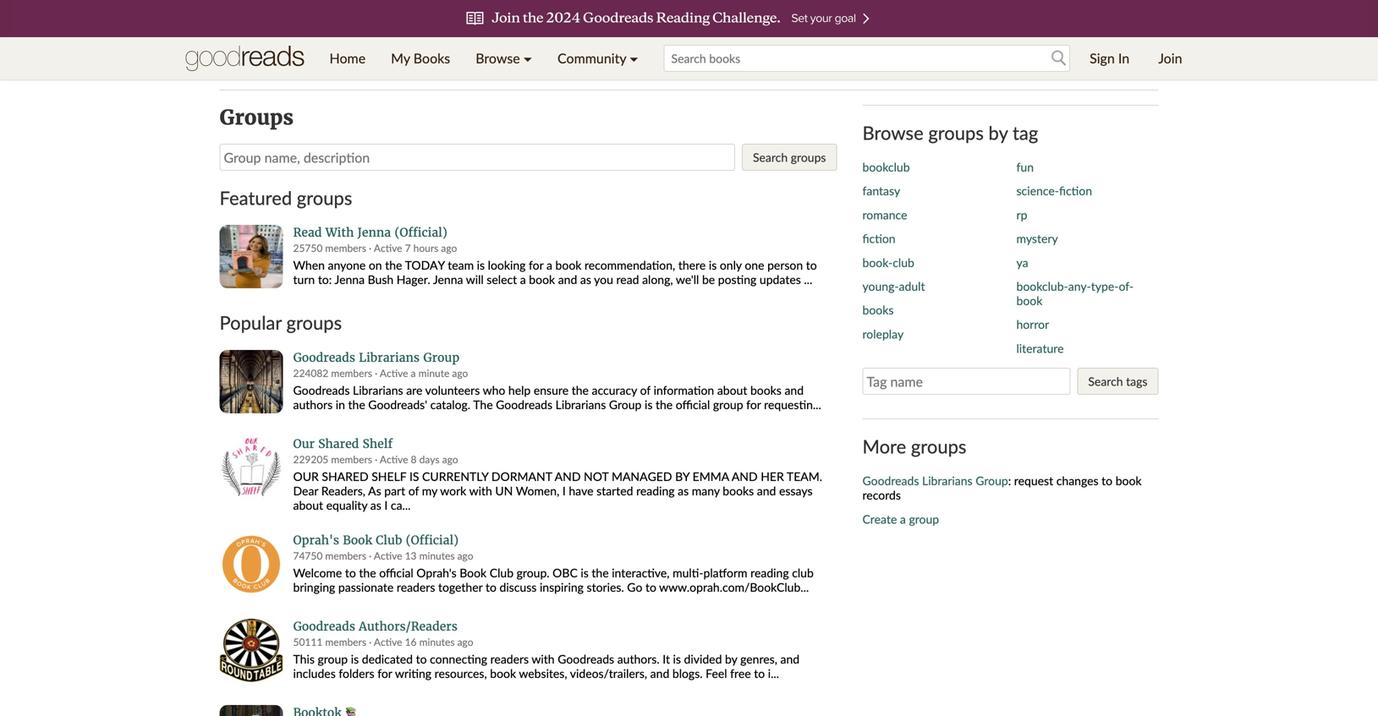 Task type: vqa. For each thing, say whether or not it's contained in the screenshot.


Task type: describe. For each thing, give the bounding box(es) containing it.
:
[[1008, 474, 1011, 488]]

reading inside our shared shelf 229205 members · active 8 days ago our shared shelf is currently dormant and not managed by emma and her team. dear readers,   as part of my work with un women, i have started reading as many books and essays about equality as i ca...
[[636, 484, 675, 498]]

· inside "goodreads authors/readers 50111 members · active 16 minutes ago this group is dedicated to connecting readers with goodreads authors. it is divided by genres, and includes folders for writing resources, book websites, videos/trailers, and blogs.  feel free to i..."
[[369, 636, 372, 649]]

on
[[369, 258, 382, 273]]

· inside our shared shelf 229205 members · active 8 days ago our shared shelf is currently dormant and not managed by emma and her team. dear readers,   as part of my work with un women, i have started reading as many books and essays about equality as i ca...
[[375, 453, 378, 466]]

book inside : request changes to book records
[[1116, 474, 1142, 488]]

book inside "goodreads authors/readers 50111 members · active 16 minutes ago this group is dedicated to connecting readers with goodreads authors. it is divided by genres, and includes folders for writing resources, book websites, videos/trailers, and blogs.  feel free to i..."
[[490, 667, 516, 681]]

goodreads down 224082
[[293, 383, 350, 398]]

and inside goodreads librarians group 224082 members · active a minute ago goodreads librarians are volunteers who help ensure the accuracy of information about books and authors in the goodreads' catalog. the goodreads librarians group is the official group for requestin...
[[785, 383, 804, 398]]

hager.
[[397, 273, 430, 287]]

1 horizontal spatial goodreads librarians group link
[[863, 474, 1008, 488]]

read
[[293, 225, 322, 240]]

read
[[616, 273, 639, 287]]

today
[[405, 258, 445, 273]]

videos/trailers,
[[570, 667, 647, 681]]

shelf
[[363, 437, 393, 452]]

librarians left are
[[353, 383, 403, 398]]

2 horizontal spatial as
[[678, 484, 689, 498]]

requestin...
[[764, 398, 821, 412]]

multi-
[[673, 566, 704, 580]]

librarians up our shared shelf link
[[556, 398, 606, 412]]

updates
[[760, 273, 801, 287]]

posting
[[718, 273, 757, 287]]

librarians down more groups
[[922, 474, 973, 488]]

to right go
[[646, 580, 657, 595]]

0 horizontal spatial as
[[370, 498, 381, 513]]

books link
[[863, 303, 894, 317]]

16 minutes ago element
[[405, 636, 473, 649]]

oprah's book club (official) image
[[220, 533, 283, 596]]

request
[[1014, 474, 1054, 488]]

popular
[[220, 312, 282, 334]]

1 vertical spatial fiction
[[863, 232, 896, 246]]

to right welcome
[[345, 566, 356, 580]]

literature link
[[1017, 341, 1064, 356]]

as
[[368, 484, 381, 498]]

0 horizontal spatial goodreads librarians group link
[[293, 350, 837, 365]]

roleplay link
[[863, 327, 904, 341]]

books inside our shared shelf 229205 members · active 8 days ago our shared shelf is currently dormant and not managed by emma and her team. dear readers,   as part of my work with un women, i have started reading as many books and essays about equality as i ca...
[[723, 484, 754, 498]]

of inside goodreads librarians group 224082 members · active a minute ago goodreads librarians are volunteers who help ensure the accuracy of information about books and authors in the goodreads' catalog. the goodreads librarians group is the official group for requestin...
[[640, 383, 651, 398]]

science-
[[1017, 184, 1059, 198]]

records
[[863, 488, 901, 503]]

group inside "goodreads authors/readers 50111 members · active 16 minutes ago this group is dedicated to connecting readers with goodreads authors. it is divided by genres, and includes folders for writing resources, book websites, videos/trailers, and blogs.  feel free to i..."
[[318, 652, 348, 667]]

join
[[1159, 50, 1182, 66]]

goodreads down more
[[863, 474, 919, 488]]

genres,
[[740, 652, 778, 667]]

0 vertical spatial book
[[343, 533, 372, 548]]

fantasy
[[863, 184, 900, 198]]

groups
[[220, 105, 294, 130]]

bringing
[[293, 580, 335, 595]]

book-
[[863, 255, 893, 270]]

8 days ago element
[[411, 453, 458, 466]]

create
[[863, 512, 897, 527]]

jenna left will
[[433, 273, 463, 287]]

members inside our shared shelf 229205 members · active 8 days ago our shared shelf is currently dormant and not managed by emma and her team. dear readers,   as part of my work with un women, i have started reading as many books and essays about equality as i ca...
[[331, 453, 372, 466]]

book right the looking
[[529, 273, 555, 287]]

0 horizontal spatial i
[[384, 498, 388, 513]]

1 and from the left
[[555, 470, 581, 484]]

our
[[293, 470, 319, 484]]

have
[[569, 484, 594, 498]]

feel
[[706, 667, 727, 681]]

is
[[409, 470, 419, 484]]

accuracy
[[592, 383, 637, 398]]

a down read with jenna (official) link
[[547, 258, 552, 273]]

mystery
[[1017, 232, 1058, 246]]

goodreads librarians group
[[863, 474, 1008, 488]]

to down 16
[[416, 652, 427, 667]]

1 horizontal spatial book
[[460, 566, 487, 580]]

2 horizontal spatial group
[[909, 512, 939, 527]]

her
[[761, 470, 784, 484]]

(official) for oprah's book club (official)
[[406, 533, 459, 548]]

and inside our shared shelf 229205 members · active 8 days ago our shared shelf is currently dormant and not managed by emma and her team. dear readers,   as part of my work with un women, i have started reading as many books and essays about equality as i ca...
[[757, 484, 776, 498]]

turn
[[293, 273, 315, 287]]

groups for browse
[[928, 122, 984, 144]]

to left discuss
[[486, 580, 497, 595]]

ago inside oprah's book club (official) 74750 members · active 13 minutes ago welcome to the official oprah's book club group. obc is the interactive, multi-platform reading club bringing passionate readers together to discuss inspiring stories.  go to www.oprah.com/bookclub...
[[457, 550, 473, 562]]

2 and from the left
[[732, 470, 758, 484]]

book-club
[[863, 255, 915, 270]]

minutes inside oprah's book club (official) 74750 members · active 13 minutes ago welcome to the official oprah's book club group. obc is the interactive, multi-platform reading club bringing passionate readers together to discuss inspiring stories.  go to www.oprah.com/bookclub...
[[419, 550, 455, 562]]

featured
[[220, 187, 292, 209]]

i...
[[768, 667, 779, 681]]

connecting
[[430, 652, 487, 667]]

ya link
[[1017, 255, 1029, 270]]

jenna up on
[[358, 225, 391, 240]]

bookclub
[[863, 160, 910, 174]]

in
[[336, 398, 345, 412]]

writing
[[395, 667, 432, 681]]

community
[[558, 50, 626, 66]]

: request changes to book records
[[863, 474, 1142, 503]]

a right create
[[900, 512, 906, 527]]

by inside "goodreads authors/readers 50111 members · active 16 minutes ago this group is dedicated to connecting readers with goodreads authors. it is divided by genres, and includes folders for writing resources, book websites, videos/trailers, and blogs.  feel free to i..."
[[725, 652, 737, 667]]

is right the team
[[477, 258, 485, 273]]

equality
[[326, 498, 367, 513]]

browse for browse groups by tag
[[863, 122, 924, 144]]

group inside goodreads librarians group 224082 members · active a minute ago goodreads librarians are volunteers who help ensure the accuracy of information about books and authors in the goodreads' catalog. the goodreads librarians group is the official group for requestin...
[[713, 398, 743, 412]]

goodreads authors/readers image
[[220, 619, 283, 683]]

for inside read with jenna (official) 25750 members · active 7 hours ago when anyone on the today team is looking for a book recommendation, there is only one person to turn to: jenna bush hager.  jenna will select a book and as you read along, we'll be posting updates ...
[[529, 258, 544, 273]]

roleplay
[[863, 327, 904, 341]]

groups for popular
[[286, 312, 342, 334]]

goodreads down goodreads authors/readers link
[[558, 652, 614, 667]]

13 minutes ago element
[[405, 550, 473, 562]]

shared
[[318, 437, 359, 452]]

about inside goodreads librarians group 224082 members · active a minute ago goodreads librarians are volunteers who help ensure the accuracy of information about books and authors in the goodreads' catalog. the goodreads librarians group is the official group for requestin...
[[717, 383, 747, 398]]

days
[[419, 453, 440, 466]]

· inside read with jenna (official) 25750 members · active 7 hours ago when anyone on the today team is looking for a book recommendation, there is only one person to turn to: jenna bush hager.  jenna will select a book and as you read along, we'll be posting updates ...
[[369, 242, 372, 254]]

welcome
[[293, 566, 342, 580]]

featured groups
[[220, 187, 352, 209]]

is inside oprah's book club (official) 74750 members · active 13 minutes ago welcome to the official oprah's book club group. obc is the interactive, multi-platform reading club bringing passionate readers together to discuss inspiring stories.  go to www.oprah.com/bookclub...
[[581, 566, 589, 580]]

together
[[438, 580, 483, 595]]

person
[[768, 258, 803, 273]]

authors/readers
[[359, 619, 458, 635]]

and inside read with jenna (official) 25750 members · active 7 hours ago when anyone on the today team is looking for a book recommendation, there is only one person to turn to: jenna bush hager.  jenna will select a book and as you read along, we'll be posting updates ...
[[558, 273, 577, 287]]

changes
[[1057, 474, 1099, 488]]

essays
[[779, 484, 813, 498]]

0 vertical spatial club
[[376, 533, 402, 548]]

volunteers
[[425, 383, 480, 398]]

we'll
[[676, 273, 699, 287]]

Tag name search field
[[863, 368, 1071, 395]]

stories.
[[587, 580, 624, 595]]

my
[[422, 484, 437, 498]]

book inside bookclub-any-type-of- book
[[1017, 294, 1043, 308]]

the right in
[[348, 398, 365, 412]]

romance
[[863, 208, 907, 222]]

is inside goodreads librarians group 224082 members · active a minute ago goodreads librarians are volunteers who help ensure the accuracy of information about books and authors in the goodreads' catalog. the goodreads librarians group is the official group for requestin...
[[645, 398, 653, 412]]

of-
[[1119, 279, 1134, 294]]

to left the i...
[[754, 667, 765, 681]]

Search books text field
[[664, 45, 1070, 72]]

is left only
[[709, 258, 717, 273]]

dormant
[[492, 470, 552, 484]]

(official) for read with jenna (official)
[[395, 225, 448, 240]]

members inside goodreads librarians group 224082 members · active a minute ago goodreads librarians are volunteers who help ensure the accuracy of information about books and authors in the goodreads' catalog. the goodreads librarians group is the official group for requestin...
[[331, 367, 372, 379]]

13
[[405, 550, 417, 562]]

create a group link
[[863, 512, 939, 527]]

group for goodreads librarians group
[[976, 474, 1008, 488]]

in
[[1119, 50, 1130, 66]]

oprah's book club (official) 74750 members · active 13 minutes ago welcome to the official oprah's book club group. obc is the interactive, multi-platform reading club bringing passionate readers together to discuss inspiring stories.  go to www.oprah.com/bookclub...
[[293, 533, 814, 595]]

goodreads right "the"
[[496, 398, 553, 412]]

1 horizontal spatial fiction
[[1059, 184, 1092, 198]]

0 vertical spatial club
[[893, 255, 915, 270]]

one
[[745, 258, 764, 273]]

ago inside "goodreads authors/readers 50111 members · active 16 minutes ago this group is dedicated to connecting readers with goodreads authors. it is divided by genres, and includes folders for writing resources, book websites, videos/trailers, and blogs.  feel free to i..."
[[457, 636, 473, 649]]

currently
[[422, 470, 489, 484]]

a inside goodreads librarians group 224082 members · active a minute ago goodreads librarians are volunteers who help ensure the accuracy of information about books and authors in the goodreads' catalog. the goodreads librarians group is the official group for requestin...
[[411, 367, 416, 379]]

along,
[[642, 273, 673, 287]]

active inside oprah's book club (official) 74750 members · active 13 minutes ago welcome to the official oprah's book club group. obc is the interactive, multi-platform reading club bringing passionate readers together to discuss inspiring stories.  go to www.oprah.com/bookclub...
[[374, 550, 402, 562]]

▾ for browse ▾
[[524, 50, 532, 66]]

fun
[[1017, 160, 1034, 174]]



Task type: locate. For each thing, give the bounding box(es) containing it.
1 vertical spatial group
[[909, 512, 939, 527]]

ago up volunteers
[[452, 367, 468, 379]]

· up goodreads'
[[375, 367, 378, 379]]

0 horizontal spatial and
[[555, 470, 581, 484]]

1 vertical spatial official
[[379, 566, 414, 580]]

1 vertical spatial of
[[408, 484, 419, 498]]

group down the goodreads librarians group
[[909, 512, 939, 527]]

members down with
[[325, 242, 366, 254]]

for inside goodreads librarians group 224082 members · active a minute ago goodreads librarians are volunteers who help ensure the accuracy of information about books and authors in the goodreads' catalog. the goodreads librarians group is the official group for requestin...
[[746, 398, 761, 412]]

for right folders at the bottom left
[[378, 667, 392, 681]]

www.oprah.com/bookclub...
[[659, 580, 809, 595]]

0 horizontal spatial readers
[[397, 580, 435, 595]]

goodreads librarians group link
[[293, 350, 837, 365], [863, 474, 1008, 488]]

book up horror
[[1017, 294, 1043, 308]]

group right the this
[[318, 652, 348, 667]]

our shared shelf 229205 members · active 8 days ago our shared shelf is currently dormant and not managed by emma and her team. dear readers,   as part of my work with un women, i have started reading as many books and essays about equality as i ca...
[[293, 437, 823, 513]]

0 vertical spatial books
[[863, 303, 894, 317]]

224082
[[293, 367, 329, 379]]

as inside read with jenna (official) 25750 members · active 7 hours ago when anyone on the today team is looking for a book recommendation, there is only one person to turn to: jenna bush hager.  jenna will select a book and as you read along, we'll be posting updates ...
[[580, 273, 591, 287]]

to right person at the top right
[[806, 258, 817, 273]]

0 horizontal spatial oprah's
[[293, 533, 339, 548]]

readers down 13
[[397, 580, 435, 595]]

be
[[702, 273, 715, 287]]

young-adult
[[863, 279, 925, 294]]

our shared shelf image
[[220, 437, 283, 500]]

group left requestin...
[[713, 398, 743, 412]]

1 vertical spatial for
[[746, 398, 761, 412]]

the right welcome
[[359, 566, 376, 580]]

0 vertical spatial official
[[676, 398, 710, 412]]

bookclub-any-type-of- book
[[1017, 279, 1134, 308]]

horror link
[[1017, 317, 1049, 332]]

groups for more
[[911, 436, 967, 458]]

0 vertical spatial browse
[[476, 50, 520, 66]]

many
[[692, 484, 720, 498]]

club right platform
[[792, 566, 814, 580]]

0 vertical spatial oprah's
[[293, 533, 339, 548]]

goodreads up 50111
[[293, 619, 355, 635]]

recommendation,
[[585, 258, 675, 273]]

of
[[640, 383, 651, 398], [408, 484, 419, 498]]

oprah's book club (official) link
[[293, 533, 837, 548]]

active up dedicated
[[374, 636, 402, 649]]

0 vertical spatial (official)
[[395, 225, 448, 240]]

read with jenna (official) image
[[220, 225, 283, 289]]

is left dedicated
[[351, 652, 359, 667]]

fantasy link
[[863, 184, 900, 198]]

0 horizontal spatial fiction
[[863, 232, 896, 246]]

1 horizontal spatial with
[[532, 652, 555, 667]]

browse for browse ▾
[[476, 50, 520, 66]]

romance link
[[863, 208, 907, 222]]

catalog.
[[430, 398, 471, 412]]

ensure
[[534, 383, 569, 398]]

of left my
[[408, 484, 419, 498]]

members up in
[[331, 367, 372, 379]]

1 horizontal spatial of
[[640, 383, 651, 398]]

0 horizontal spatial ▾
[[524, 50, 532, 66]]

with inside our shared shelf 229205 members · active 8 days ago our shared shelf is currently dormant and not managed by emma and her team. dear readers,   as part of my work with un women, i have started reading as many books and essays about equality as i ca...
[[469, 484, 492, 498]]

for
[[529, 258, 544, 273], [746, 398, 761, 412], [378, 667, 392, 681]]

0 vertical spatial group
[[423, 350, 460, 365]]

▾ right community
[[630, 50, 638, 66]]

ago up together
[[457, 550, 473, 562]]

0 horizontal spatial about
[[293, 498, 323, 513]]

official inside oprah's book club (official) 74750 members · active 13 minutes ago welcome to the official oprah's book club group. obc is the interactive, multi-platform reading club bringing passionate readers together to discuss inspiring stories.  go to www.oprah.com/bookclub...
[[379, 566, 414, 580]]

a up are
[[411, 367, 416, 379]]

1 vertical spatial about
[[293, 498, 323, 513]]

team.
[[787, 470, 823, 484]]

fiction
[[1059, 184, 1092, 198], [863, 232, 896, 246]]

obc
[[553, 566, 578, 580]]

bookclub link
[[863, 160, 910, 174]]

free
[[730, 667, 751, 681]]

· inside goodreads librarians group 224082 members · active a minute ago goodreads librarians are volunteers who help ensure the accuracy of information about books and authors in the goodreads' catalog. the goodreads librarians group is the official group for requestin...
[[375, 367, 378, 379]]

librarians
[[359, 350, 420, 365], [353, 383, 403, 398], [556, 398, 606, 412], [922, 474, 973, 488]]

active left 7
[[374, 242, 402, 254]]

un
[[495, 484, 513, 498]]

ca...
[[391, 498, 411, 513]]

1 vertical spatial readers
[[490, 652, 529, 667]]

to right changes
[[1102, 474, 1113, 488]]

1 vertical spatial club
[[490, 566, 514, 580]]

is right accuracy
[[645, 398, 653, 412]]

divided
[[684, 652, 722, 667]]

as left part on the bottom of the page
[[370, 498, 381, 513]]

groups left tag
[[928, 122, 984, 144]]

2 vertical spatial group
[[976, 474, 1008, 488]]

1 vertical spatial books
[[751, 383, 782, 398]]

menu
[[317, 37, 651, 80]]

started
[[597, 484, 633, 498]]

reading left by
[[636, 484, 675, 498]]

1 minutes from the top
[[419, 550, 455, 562]]

0 vertical spatial minutes
[[419, 550, 455, 562]]

0 horizontal spatial reading
[[636, 484, 675, 498]]

sign in
[[1090, 50, 1130, 66]]

authors
[[293, 398, 333, 412]]

you
[[594, 273, 613, 287]]

and
[[558, 273, 577, 287], [785, 383, 804, 398], [757, 484, 776, 498], [781, 652, 800, 667], [650, 667, 670, 681]]

club down ca...
[[376, 533, 402, 548]]

ago up the team
[[441, 242, 457, 254]]

members inside oprah's book club (official) 74750 members · active 13 minutes ago welcome to the official oprah's book club group. obc is the interactive, multi-platform reading club bringing passionate readers together to discuss inspiring stories.  go to www.oprah.com/bookclub...
[[325, 550, 366, 562]]

it
[[663, 652, 670, 667]]

group left the request
[[976, 474, 1008, 488]]

8
[[411, 453, 417, 466]]

· up dedicated
[[369, 636, 372, 649]]

readers inside "goodreads authors/readers 50111 members · active 16 minutes ago this group is dedicated to connecting readers with goodreads authors. it is divided by genres, and includes folders for writing resources, book websites, videos/trailers, and blogs.  feel free to i..."
[[490, 652, 529, 667]]

book down "equality"
[[343, 533, 372, 548]]

reading
[[636, 484, 675, 498], [751, 566, 789, 580]]

0 horizontal spatial with
[[469, 484, 492, 498]]

1 vertical spatial by
[[725, 652, 737, 667]]

1 vertical spatial browse
[[863, 122, 924, 144]]

1 horizontal spatial i
[[563, 484, 566, 498]]

our shared shelf link
[[293, 437, 837, 452]]

goodreads authors/readers link
[[293, 619, 837, 635]]

books down young-
[[863, 303, 894, 317]]

discuss
[[500, 580, 537, 595]]

ago inside our shared shelf 229205 members · active 8 days ago our shared shelf is currently dormant and not managed by emma and her team. dear readers,   as part of my work with un women, i have started reading as many books and essays about equality as i ca...
[[442, 453, 458, 466]]

1 horizontal spatial reading
[[751, 566, 789, 580]]

active inside our shared shelf 229205 members · active 8 days ago our shared shelf is currently dormant and not managed by emma and her team. dear readers,   as part of my work with un women, i have started reading as many books and essays about equality as i ca...
[[380, 453, 408, 466]]

create a group
[[863, 512, 939, 527]]

books right information
[[751, 383, 782, 398]]

0 vertical spatial group
[[713, 398, 743, 412]]

the right on
[[385, 258, 402, 273]]

None submit
[[742, 144, 837, 171], [1077, 368, 1159, 395], [742, 144, 837, 171], [1077, 368, 1159, 395]]

by left genres,
[[725, 652, 737, 667]]

1 horizontal spatial ▾
[[630, 50, 638, 66]]

community ▾ button
[[545, 37, 651, 80]]

the right ensure
[[572, 383, 589, 398]]

1 horizontal spatial official
[[676, 398, 710, 412]]

(official) up 13 minutes ago element at the bottom left of the page
[[406, 533, 459, 548]]

popular groups
[[220, 312, 342, 334]]

1 vertical spatial oprah's
[[417, 566, 457, 580]]

join link
[[1146, 37, 1195, 80]]

1 ▾ from the left
[[524, 50, 532, 66]]

with
[[326, 225, 354, 240]]

(official) up hours
[[395, 225, 448, 240]]

1 horizontal spatial as
[[580, 273, 591, 287]]

of right accuracy
[[640, 383, 651, 398]]

goodreads authors/readers 50111 members · active 16 minutes ago this group is dedicated to connecting readers with goodreads authors. it is divided by genres, and includes folders for writing resources, book websites, videos/trailers, and blogs.  feel free to i...
[[293, 619, 800, 681]]

to inside read with jenna (official) 25750 members · active 7 hours ago when anyone on the today team is looking for a book recommendation, there is only one person to turn to: jenna bush hager.  jenna will select a book and as you read along, we'll be posting updates ...
[[806, 258, 817, 273]]

librarians up are
[[359, 350, 420, 365]]

group left information
[[609, 398, 642, 412]]

by left tag
[[989, 122, 1008, 144]]

interactive,
[[612, 566, 670, 580]]

help
[[508, 383, 531, 398]]

with down goodreads authors/readers link
[[532, 652, 555, 667]]

goodreads librarians group link down more groups
[[863, 474, 1008, 488]]

official inside goodreads librarians group 224082 members · active a minute ago goodreads librarians are volunteers who help ensure the accuracy of information about books and authors in the goodreads' catalog. the goodreads librarians group is the official group for requestin...
[[676, 398, 710, 412]]

1 horizontal spatial oprah's
[[417, 566, 457, 580]]

book right changes
[[1116, 474, 1142, 488]]

tag
[[1013, 122, 1038, 144]]

about
[[717, 383, 747, 398], [293, 498, 323, 513]]

(official) inside read with jenna (official) 25750 members · active 7 hours ago when anyone on the today team is looking for a book recommendation, there is only one person to turn to: jenna bush hager.  jenna will select a book and as you read along, we'll be posting updates ...
[[395, 225, 448, 240]]

as left many on the bottom of page
[[678, 484, 689, 498]]

readers inside oprah's book club (official) 74750 members · active 13 minutes ago welcome to the official oprah's book club group. obc is the interactive, multi-platform reading club bringing passionate readers together to discuss inspiring stories.  go to www.oprah.com/bookclub...
[[397, 580, 435, 595]]

2 vertical spatial books
[[723, 484, 754, 498]]

(official)
[[395, 225, 448, 240], [406, 533, 459, 548]]

0 vertical spatial goodreads librarians group link
[[293, 350, 837, 365]]

go
[[627, 580, 643, 595]]

ago inside goodreads librarians group 224082 members · active a minute ago goodreads librarians are volunteers who help ensure the accuracy of information about books and authors in the goodreads' catalog. the goodreads librarians group is the official group for requestin...
[[452, 367, 468, 379]]

2 horizontal spatial group
[[976, 474, 1008, 488]]

▾ left community
[[524, 50, 532, 66]]

1 horizontal spatial and
[[732, 470, 758, 484]]

a right select
[[520, 273, 526, 287]]

the right obc
[[592, 566, 609, 580]]

websites,
[[519, 667, 567, 681]]

jenna right to:
[[335, 273, 365, 287]]

for inside "goodreads authors/readers 50111 members · active 16 minutes ago this group is dedicated to connecting readers with goodreads authors. it is divided by genres, and includes folders for writing resources, book websites, videos/trailers, and blogs.  feel free to i..."
[[378, 667, 392, 681]]

0 horizontal spatial of
[[408, 484, 419, 498]]

dear
[[293, 484, 318, 498]]

▾ inside dropdown button
[[630, 50, 638, 66]]

our
[[293, 437, 315, 452]]

members inside read with jenna (official) 25750 members · active 7 hours ago when anyone on the today team is looking for a book recommendation, there is only one person to turn to: jenna bush hager.  jenna will select a book and as you read along, we'll be posting updates ...
[[325, 242, 366, 254]]

only
[[720, 258, 742, 273]]

1 horizontal spatial about
[[717, 383, 747, 398]]

ago inside read with jenna (official) 25750 members · active 7 hours ago when anyone on the today team is looking for a book recommendation, there is only one person to turn to: jenna bush hager.  jenna will select a book and as you read along, we'll be posting updates ...
[[441, 242, 457, 254]]

0 horizontal spatial by
[[725, 652, 737, 667]]

1 horizontal spatial browse
[[863, 122, 924, 144]]

for left requestin...
[[746, 398, 761, 412]]

dedicated
[[362, 652, 413, 667]]

minutes right 13
[[419, 550, 455, 562]]

Search for books to add to your shelves search field
[[664, 45, 1070, 72]]

16
[[405, 636, 417, 649]]

book down 13 minutes ago element at the bottom left of the page
[[460, 566, 487, 580]]

groups for featured
[[297, 187, 352, 209]]

book left websites,
[[490, 667, 516, 681]]

anyone
[[328, 258, 366, 273]]

0 horizontal spatial club
[[792, 566, 814, 580]]

1 vertical spatial group
[[609, 398, 642, 412]]

the
[[473, 398, 493, 412]]

7 hours ago element
[[405, 242, 457, 254]]

1 horizontal spatial group
[[609, 398, 642, 412]]

0 vertical spatial about
[[717, 383, 747, 398]]

1 horizontal spatial readers
[[490, 652, 529, 667]]

team
[[448, 258, 474, 273]]

menu containing home
[[317, 37, 651, 80]]

1 horizontal spatial by
[[989, 122, 1008, 144]]

includes
[[293, 667, 336, 681]]

0 vertical spatial of
[[640, 383, 651, 398]]

1 vertical spatial reading
[[751, 566, 789, 580]]

and left her on the bottom right of page
[[732, 470, 758, 484]]

with inside "goodreads authors/readers 50111 members · active 16 minutes ago this group is dedicated to connecting readers with goodreads authors. it is divided by genres, and includes folders for writing resources, book websites, videos/trailers, and blogs.  feel free to i..."
[[532, 652, 555, 667]]

oprah's up 74750
[[293, 533, 339, 548]]

0 vertical spatial fiction
[[1059, 184, 1092, 198]]

club inside oprah's book club (official) 74750 members · active 13 minutes ago welcome to the official oprah's book club group. obc is the interactive, multi-platform reading club bringing passionate readers together to discuss inspiring stories.  go to www.oprah.com/bookclub...
[[792, 566, 814, 580]]

science-fiction link
[[1017, 184, 1092, 198]]

reading inside oprah's book club (official) 74750 members · active 13 minutes ago welcome to the official oprah's book club group. obc is the interactive, multi-platform reading club bringing passionate readers together to discuss inspiring stories.  go to www.oprah.com/bookclub...
[[751, 566, 789, 580]]

0 vertical spatial by
[[989, 122, 1008, 144]]

as
[[580, 273, 591, 287], [678, 484, 689, 498], [370, 498, 381, 513]]

▾ inside "popup button"
[[524, 50, 532, 66]]

and left not
[[555, 470, 581, 484]]

0 horizontal spatial browse
[[476, 50, 520, 66]]

goodreads librarians group image
[[220, 350, 283, 414]]

community ▾
[[558, 50, 638, 66]]

with left the un
[[469, 484, 492, 498]]

about right information
[[717, 383, 747, 398]]

to inside : request changes to book records
[[1102, 474, 1113, 488]]

74750
[[293, 550, 323, 562]]

0 vertical spatial reading
[[636, 484, 675, 498]]

browse groups by tag
[[863, 122, 1038, 144]]

not
[[584, 470, 609, 484]]

▾
[[524, 50, 532, 66], [630, 50, 638, 66]]

0 horizontal spatial group
[[318, 652, 348, 667]]

groups down turn
[[286, 312, 342, 334]]

active up shelf
[[380, 453, 408, 466]]

more groups
[[863, 436, 967, 458]]

1 horizontal spatial club
[[893, 255, 915, 270]]

active inside "goodreads authors/readers 50111 members · active 16 minutes ago this group is dedicated to connecting readers with goodreads authors. it is divided by genres, and includes folders for writing resources, book websites, videos/trailers, and blogs.  feel free to i..."
[[374, 636, 402, 649]]

1 vertical spatial book
[[460, 566, 487, 580]]

2 horizontal spatial for
[[746, 398, 761, 412]]

official down 13
[[379, 566, 414, 580]]

0 vertical spatial for
[[529, 258, 544, 273]]

▾ for community ▾
[[630, 50, 638, 66]]

group
[[423, 350, 460, 365], [609, 398, 642, 412], [976, 474, 1008, 488]]

the right accuracy
[[656, 398, 673, 412]]

goodreads up 224082
[[293, 350, 355, 365]]

members up 'shared'
[[331, 453, 372, 466]]

reading right platform
[[751, 566, 789, 580]]

groups up the goodreads librarians group
[[911, 436, 967, 458]]

is right obc
[[581, 566, 589, 580]]

Search groups search field
[[220, 144, 735, 171]]

1 vertical spatial minutes
[[419, 636, 455, 649]]

hours
[[413, 242, 439, 254]]

0 horizontal spatial group
[[423, 350, 460, 365]]

group.
[[517, 566, 550, 580]]

about down our
[[293, 498, 323, 513]]

25750
[[293, 242, 323, 254]]

books
[[863, 303, 894, 317], [751, 383, 782, 398], [723, 484, 754, 498]]

0 horizontal spatial for
[[378, 667, 392, 681]]

1 vertical spatial goodreads librarians group link
[[863, 474, 1008, 488]]

0 horizontal spatial club
[[376, 533, 402, 548]]

1 horizontal spatial club
[[490, 566, 514, 580]]

the inside read with jenna (official) 25750 members · active 7 hours ago when anyone on the today team is looking for a book recommendation, there is only one person to turn to: jenna bush hager.  jenna will select a book and as you read along, we'll be posting updates ...
[[385, 258, 402, 273]]

official up by
[[676, 398, 710, 412]]

bookclub-any-type-of- book link
[[1017, 279, 1134, 308]]

active up are
[[380, 367, 408, 379]]

resources,
[[435, 667, 487, 681]]

readers right resources,
[[490, 652, 529, 667]]

active inside read with jenna (official) 25750 members · active 7 hours ago when anyone on the today team is looking for a book recommendation, there is only one person to turn to: jenna bush hager.  jenna will select a book and as you read along, we'll be posting updates ...
[[374, 242, 402, 254]]

1 vertical spatial (official)
[[406, 533, 459, 548]]

minutes
[[419, 550, 455, 562], [419, 636, 455, 649]]

a minute ago element
[[411, 367, 468, 379]]

members up folders at the bottom left
[[325, 636, 366, 649]]

members inside "goodreads authors/readers 50111 members · active 16 minutes ago this group is dedicated to connecting readers with goodreads authors. it is divided by genres, and includes folders for writing resources, book websites, videos/trailers, and blogs.  feel free to i..."
[[325, 636, 366, 649]]

about inside our shared shelf 229205 members · active 8 days ago our shared shelf is currently dormant and not managed by emma and her team. dear readers,   as part of my work with un women, i have started reading as many books and essays about equality as i ca...
[[293, 498, 323, 513]]

browse inside "popup button"
[[476, 50, 520, 66]]

select
[[487, 273, 517, 287]]

2 vertical spatial group
[[318, 652, 348, 667]]

· down shelf
[[375, 453, 378, 466]]

shared
[[322, 470, 369, 484]]

books right many on the bottom of page
[[723, 484, 754, 498]]

browse right the "books"
[[476, 50, 520, 66]]

1 horizontal spatial group
[[713, 398, 743, 412]]

to
[[806, 258, 817, 273], [1102, 474, 1113, 488], [345, 566, 356, 580], [486, 580, 497, 595], [646, 580, 657, 595], [416, 652, 427, 667], [754, 667, 765, 681]]

active left 13
[[374, 550, 402, 562]]

home link
[[317, 37, 378, 80]]

2 ▾ from the left
[[630, 50, 638, 66]]

group up a minute ago element
[[423, 350, 460, 365]]

1 vertical spatial with
[[532, 652, 555, 667]]

as left you
[[580, 273, 591, 287]]

managed
[[612, 470, 672, 484]]

passionate
[[338, 580, 394, 595]]

(official) inside oprah's book club (official) 74750 members · active 13 minutes ago welcome to the official oprah's book club group. obc is the interactive, multi-platform reading club bringing passionate readers together to discuss inspiring stories.  go to www.oprah.com/bookclub...
[[406, 533, 459, 548]]

group for goodreads librarians group 224082 members · active a minute ago goodreads librarians are volunteers who help ensure the accuracy of information about books and authors in the goodreads' catalog. the goodreads librarians group is the official group for requestin...
[[423, 350, 460, 365]]

groups
[[928, 122, 984, 144], [297, 187, 352, 209], [286, 312, 342, 334], [911, 436, 967, 458]]

0 horizontal spatial official
[[379, 566, 414, 580]]

authors.
[[617, 652, 660, 667]]

of inside our shared shelf 229205 members · active 8 days ago our shared shelf is currently dormant and not managed by emma and her team. dear readers,   as part of my work with un women, i have started reading as many books and essays about equality as i ca...
[[408, 484, 419, 498]]

0 horizontal spatial book
[[343, 533, 372, 548]]

goodreads librarians group 224082 members · active a minute ago goodreads librarians are volunteers who help ensure the accuracy of information about books and authors in the goodreads' catalog. the goodreads librarians group is the official group for requestin...
[[293, 350, 821, 412]]

minutes inside "goodreads authors/readers 50111 members · active 16 minutes ago this group is dedicated to connecting readers with goodreads authors. it is divided by genres, and includes folders for writing resources, book websites, videos/trailers, and blogs.  feel free to i..."
[[419, 636, 455, 649]]

2 minutes from the top
[[419, 636, 455, 649]]

my
[[391, 50, 410, 66]]

browse up bookclub on the right top
[[863, 122, 924, 144]]

books inside goodreads librarians group 224082 members · active a minute ago goodreads librarians are volunteers who help ensure the accuracy of information about books and authors in the goodreads' catalog. the goodreads librarians group is the official group for requestin...
[[751, 383, 782, 398]]

0 vertical spatial with
[[469, 484, 492, 498]]

club left group.
[[490, 566, 514, 580]]

0 vertical spatial readers
[[397, 580, 435, 595]]

join goodreads' 2024 reading challenge image
[[12, 0, 1366, 37]]

· inside oprah's book club (official) 74750 members · active 13 minutes ago welcome to the official oprah's book club group. obc is the interactive, multi-platform reading club bringing passionate readers together to discuss inspiring stories.  go to www.oprah.com/bookclub...
[[369, 550, 372, 562]]

2 vertical spatial for
[[378, 667, 392, 681]]

1 vertical spatial club
[[792, 566, 814, 580]]

is right the it
[[673, 652, 681, 667]]

1 horizontal spatial for
[[529, 258, 544, 273]]

groups up with
[[297, 187, 352, 209]]

bookclub-
[[1017, 279, 1068, 294]]

· up on
[[369, 242, 372, 254]]

book down read with jenna (official) link
[[556, 258, 582, 273]]

active inside goodreads librarians group 224082 members · active a minute ago goodreads librarians are volunteers who help ensure the accuracy of information about books and authors in the goodreads' catalog. the goodreads librarians group is the official group for requestin...
[[380, 367, 408, 379]]

part
[[384, 484, 405, 498]]

ago up currently
[[442, 453, 458, 466]]



